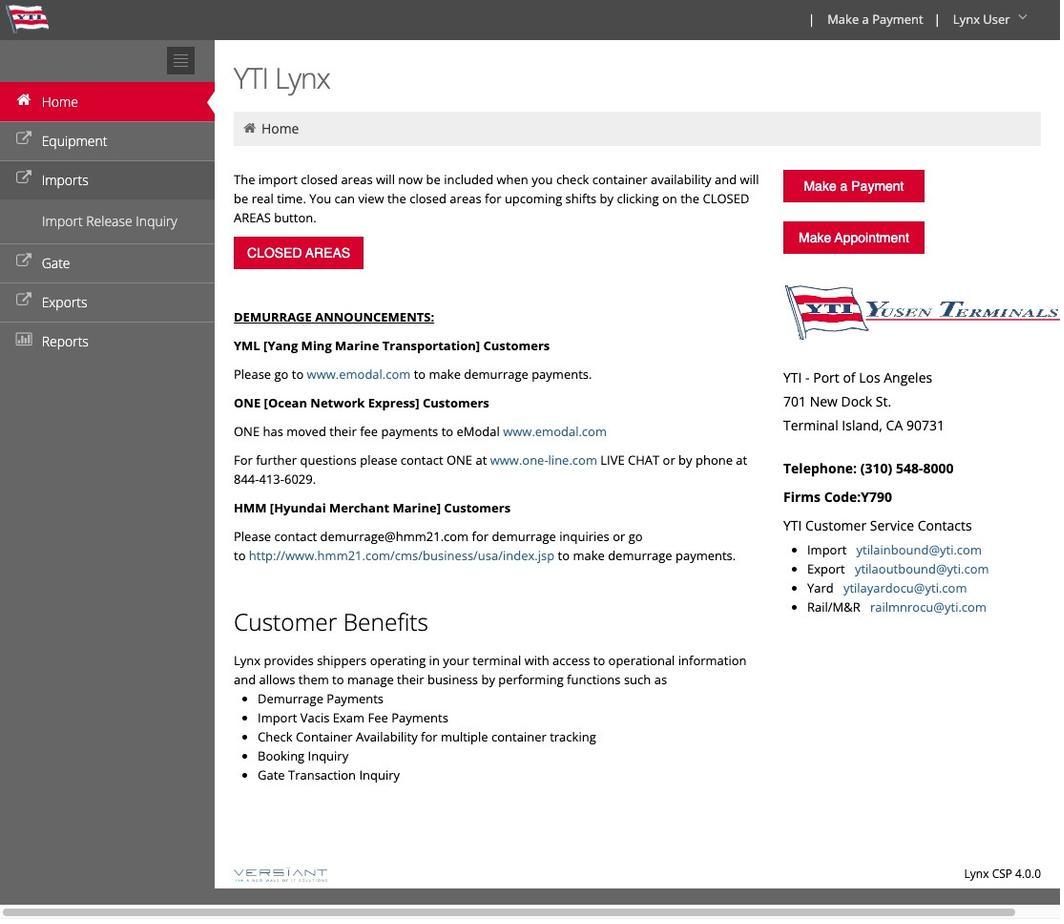 Task type: describe. For each thing, give the bounding box(es) containing it.
contacts
[[918, 516, 972, 535]]

0 vertical spatial import
[[42, 212, 83, 230]]

lynx user
[[954, 11, 1011, 28]]

availability
[[356, 728, 418, 746]]

yti lynx
[[234, 58, 330, 97]]

exports link
[[0, 283, 215, 322]]

1 vertical spatial be
[[234, 190, 248, 207]]

further
[[256, 452, 297, 469]]

clicking
[[617, 190, 659, 207]]

www.one-line.com link
[[490, 452, 598, 469]]

the
[[234, 171, 255, 188]]

please for please go to www.emodal.com to make demurrage payments.
[[234, 366, 271, 383]]

you
[[532, 171, 553, 188]]

yti for yti customer service contacts import ytilainbound@yti.com export ytilaoutbound@yti.com yard ytilayardocu@yti.com rail/m&r railmnrocu@yti.com
[[784, 516, 802, 535]]

container
[[296, 728, 353, 746]]

information
[[679, 652, 747, 669]]

upcoming
[[505, 190, 562, 207]]

external link image for equipment
[[14, 133, 33, 146]]

yti for yti lynx
[[234, 58, 268, 97]]

6029.
[[284, 471, 316, 488]]

1 vertical spatial areas
[[450, 190, 482, 207]]

2 the from the left
[[681, 190, 700, 207]]

bar chart image
[[14, 333, 33, 347]]

[ocean
[[264, 394, 307, 411]]

angeles
[[884, 368, 933, 387]]

as
[[655, 671, 667, 688]]

548-
[[896, 459, 924, 477]]

1 will from the left
[[376, 171, 395, 188]]

moved
[[287, 423, 326, 440]]

1 vertical spatial payments.
[[676, 547, 736, 564]]

0 vertical spatial make a payment link
[[819, 0, 930, 40]]

chat
[[628, 452, 660, 469]]

0 horizontal spatial a
[[841, 179, 848, 194]]

0 horizontal spatial customer
[[234, 606, 337, 638]]

1 horizontal spatial closed
[[410, 190, 447, 207]]

90731
[[907, 416, 945, 434]]

appointment
[[835, 230, 910, 245]]

demurrage
[[234, 308, 312, 326]]

lynx for lynx provides shippers operating in your terminal with access to operational information and allows them to manage their business by performing functions such as demurrage payments import vacis exam fee payments check container availability for multiple container tracking booking inquiry gate transaction inquiry
[[234, 652, 261, 669]]

0 vertical spatial make
[[429, 366, 461, 383]]

firms
[[784, 488, 821, 506]]

2 vertical spatial make
[[799, 230, 832, 245]]

demurrage inside please contact demurrage@hmm21.com for demurrage inquiries or go to
[[492, 528, 556, 545]]

0 horizontal spatial payments
[[327, 690, 384, 707]]

service
[[870, 516, 915, 535]]

fee
[[360, 423, 378, 440]]

questions
[[300, 452, 357, 469]]

customers for hmm [hyundai merchant marine] customers
[[444, 499, 511, 516]]

0 vertical spatial areas
[[341, 171, 373, 188]]

demurrage
[[258, 690, 324, 707]]

1 horizontal spatial www.emodal.com
[[503, 423, 607, 440]]

gate inside the lynx provides shippers operating in your terminal with access to operational information and allows them to manage their business by performing functions such as demurrage payments import vacis exam fee payments check container availability for multiple container tracking booking inquiry gate transaction inquiry
[[258, 767, 285, 784]]

ytilaoutbound@yti.com
[[855, 560, 989, 578]]

csp
[[992, 866, 1013, 882]]

ytilayardocu@yti.com
[[844, 579, 967, 597]]

0 vertical spatial make a payment
[[828, 11, 924, 28]]

payments
[[381, 423, 438, 440]]

now
[[398, 171, 423, 188]]

2 vertical spatial inquiry
[[359, 767, 400, 784]]

with
[[525, 652, 550, 669]]

reports
[[42, 332, 89, 350]]

1 the from the left
[[388, 190, 407, 207]]

customer inside yti customer service contacts import ytilainbound@yti.com export ytilaoutbound@yti.com yard ytilayardocu@yti.com rail/m&r railmnrocu@yti.com
[[806, 516, 867, 535]]

live chat or by phone at 844-413-6029.
[[234, 452, 748, 488]]

transaction
[[288, 767, 356, 784]]

lynx provides shippers operating in your terminal with access to operational information and allows them to manage their business by performing functions such as demurrage payments import vacis exam fee payments check container availability for multiple container tracking booking inquiry gate transaction inquiry
[[234, 652, 747, 784]]

0 vertical spatial their
[[330, 423, 357, 440]]

import inside the lynx provides shippers operating in your terminal with access to operational information and allows them to manage their business by performing functions such as demurrage payments import vacis exam fee payments check container availability for multiple container tracking booking inquiry gate transaction inquiry
[[258, 709, 297, 726]]

0 vertical spatial payments.
[[532, 366, 592, 383]]

and inside the lynx provides shippers operating in your terminal with access to operational information and allows them to manage their business by performing functions such as demurrage payments import vacis exam fee payments check container availability for multiple container tracking booking inquiry gate transaction inquiry
[[234, 671, 256, 688]]

railmnrocu@yti.com link
[[871, 599, 987, 616]]

or inside please contact demurrage@hmm21.com for demurrage inquiries or go to
[[613, 528, 626, 545]]

0 vertical spatial payment
[[873, 11, 924, 28]]

to down shippers
[[332, 671, 344, 688]]

line.com
[[549, 452, 598, 469]]

1 | from the left
[[809, 11, 815, 28]]

1 vertical spatial make a payment
[[804, 179, 905, 194]]

telephone:
[[784, 459, 857, 477]]

rail/m&r
[[808, 599, 861, 616]]

1 at from the left
[[476, 452, 487, 469]]

please go to www.emodal.com to make demurrage payments.
[[234, 366, 592, 383]]

marine
[[335, 337, 379, 354]]

at inside live chat or by phone at 844-413-6029.
[[736, 452, 748, 469]]

in
[[429, 652, 440, 669]]

lynx for lynx csp 4.0.0
[[965, 866, 989, 882]]

allows
[[259, 671, 295, 688]]

for inside please contact demurrage@hmm21.com for demurrage inquiries or go to
[[472, 528, 489, 545]]

code:y790
[[824, 488, 893, 506]]

lynx csp 4.0.0
[[965, 866, 1042, 882]]

0 horizontal spatial www.emodal.com
[[307, 366, 411, 383]]

shifts
[[566, 190, 597, 207]]

external link image for imports
[[14, 172, 33, 185]]

2 will from the left
[[740, 171, 759, 188]]

http://www.hmm21.com/cms/business/usa/index.jsp
[[249, 547, 555, 564]]

(310)
[[861, 459, 893, 477]]

1 vertical spatial make a payment link
[[784, 170, 925, 202]]

701
[[784, 392, 807, 410]]

exam
[[333, 709, 365, 726]]

such
[[624, 671, 651, 688]]

los
[[859, 368, 881, 387]]

by inside live chat or by phone at 844-413-6029.
[[679, 452, 693, 469]]

one [ocean network express] customers
[[234, 394, 490, 411]]

lynx for lynx user
[[954, 11, 980, 28]]

network
[[311, 394, 365, 411]]

firms code:y790
[[784, 488, 893, 506]]

for further questions please contact one at www.one-line.com
[[234, 452, 598, 469]]

real
[[252, 190, 274, 207]]

user
[[984, 11, 1011, 28]]

please contact demurrage@hmm21.com for demurrage inquiries or go to
[[234, 528, 643, 564]]

export
[[808, 560, 846, 578]]

inquiries
[[560, 528, 610, 545]]

demurrage@hmm21.com
[[320, 528, 469, 545]]

performing
[[499, 671, 564, 688]]

844-
[[234, 471, 259, 488]]

island,
[[842, 416, 883, 434]]

business
[[428, 671, 478, 688]]

1 horizontal spatial make
[[573, 547, 605, 564]]

imports
[[42, 171, 89, 189]]

import inside yti customer service contacts import ytilainbound@yti.com export ytilaoutbound@yti.com yard ytilayardocu@yti.com rail/m&r railmnrocu@yti.com
[[808, 541, 847, 558]]

1 horizontal spatial home link
[[261, 119, 299, 137]]

1 vertical spatial make
[[804, 179, 837, 194]]

home image inside home link
[[14, 94, 33, 107]]

to left emodal
[[442, 423, 454, 440]]

http://www.hmm21.com/cms/business/usa/index.jsp link
[[249, 547, 555, 564]]

1 vertical spatial payment
[[852, 179, 905, 194]]

lynx user link
[[945, 0, 1040, 40]]

8000
[[924, 459, 954, 477]]

4.0.0
[[1016, 866, 1042, 882]]



Task type: locate. For each thing, give the bounding box(es) containing it.
1 horizontal spatial go
[[629, 528, 643, 545]]

home image up the at the top
[[242, 121, 258, 135]]

demurrage up emodal
[[464, 366, 529, 383]]

0 horizontal spatial gate
[[42, 254, 70, 272]]

or inside live chat or by phone at 844-413-6029.
[[663, 452, 676, 469]]

their inside the lynx provides shippers operating in your terminal with access to operational information and allows them to manage their business by performing functions such as demurrage payments import vacis exam fee payments check container availability for multiple container tracking booking inquiry gate transaction inquiry
[[397, 671, 424, 688]]

angle down image
[[1014, 11, 1033, 24]]

www.emodal.com link for to make demurrage payments.
[[307, 366, 411, 383]]

payments up availability at the bottom left of the page
[[392, 709, 449, 726]]

1 horizontal spatial customer
[[806, 516, 867, 535]]

1 vertical spatial go
[[629, 528, 643, 545]]

0 horizontal spatial container
[[492, 728, 547, 746]]

st.
[[876, 392, 892, 410]]

and inside the import closed areas will now be included when you check container availability and will be real time.  you can view the closed areas for upcoming shifts by clicking on the closed areas button.
[[715, 171, 737, 188]]

at down emodal
[[476, 452, 487, 469]]

one left has
[[234, 423, 260, 440]]

1 horizontal spatial home
[[261, 119, 299, 137]]

0 vertical spatial and
[[715, 171, 737, 188]]

has
[[263, 423, 283, 440]]

home link up equipment
[[0, 82, 215, 121]]

1 vertical spatial customers
[[423, 394, 490, 411]]

for
[[485, 190, 502, 207], [472, 528, 489, 545], [421, 728, 438, 746]]

0 horizontal spatial contact
[[274, 528, 317, 545]]

home up equipment
[[42, 93, 78, 111]]

access
[[553, 652, 590, 669]]

button.
[[274, 209, 317, 226]]

for inside the lynx provides shippers operating in your terminal with access to operational information and allows them to manage their business by performing functions such as demurrage payments import vacis exam fee payments check container availability for multiple container tracking booking inquiry gate transaction inquiry
[[421, 728, 438, 746]]

customers down live chat or by phone at 844-413-6029.
[[444, 499, 511, 516]]

demurrage announcements:
[[234, 308, 434, 326]]

0 horizontal spatial areas
[[341, 171, 373, 188]]

2 vertical spatial customers
[[444, 499, 511, 516]]

railmnrocu@yti.com
[[871, 599, 987, 616]]

demurrage
[[464, 366, 529, 383], [492, 528, 556, 545], [608, 547, 673, 564]]

container inside the lynx provides shippers operating in your terminal with access to operational information and allows them to manage their business by performing functions such as demurrage payments import vacis exam fee payments check container availability for multiple container tracking booking inquiry gate transaction inquiry
[[492, 728, 547, 746]]

www.emodal.com link for one has moved their fee payments to emodal www.emodal.com
[[503, 423, 607, 440]]

please down "yml"
[[234, 366, 271, 383]]

gate down booking
[[258, 767, 285, 784]]

for up the http://www.hmm21.com/cms/business/usa/index.jsp to make demurrage payments. on the bottom
[[472, 528, 489, 545]]

their down operating
[[397, 671, 424, 688]]

inquiry down container
[[308, 747, 349, 765]]

make
[[828, 11, 859, 28], [804, 179, 837, 194], [799, 230, 832, 245]]

contact down one has moved their fee payments to emodal www.emodal.com
[[401, 452, 443, 469]]

external link image
[[14, 133, 33, 146], [14, 172, 33, 185], [14, 294, 33, 307]]

by inside the lynx provides shippers operating in your terminal with access to operational information and allows them to manage their business by performing functions such as demurrage payments import vacis exam fee payments check container availability for multiple container tracking booking inquiry gate transaction inquiry
[[482, 671, 495, 688]]

customers right transportation] at the top left of page
[[484, 337, 550, 354]]

1 vertical spatial contact
[[274, 528, 317, 545]]

0 horizontal spatial the
[[388, 190, 407, 207]]

0 vertical spatial for
[[485, 190, 502, 207]]

inquiry right release
[[136, 212, 177, 230]]

0 vertical spatial demurrage
[[464, 366, 529, 383]]

shippers
[[317, 652, 367, 669]]

areas
[[341, 171, 373, 188], [450, 190, 482, 207]]

port
[[814, 368, 840, 387]]

make down transportation] at the top left of page
[[429, 366, 461, 383]]

0 horizontal spatial or
[[613, 528, 626, 545]]

import release inquiry link
[[0, 207, 215, 236]]

2 please from the top
[[234, 528, 271, 545]]

for down when
[[485, 190, 502, 207]]

telephone: (310) 548-8000
[[784, 459, 954, 477]]

1 please from the top
[[234, 366, 271, 383]]

2 vertical spatial yti
[[784, 516, 802, 535]]

1 vertical spatial make
[[573, 547, 605, 564]]

closed
[[703, 190, 750, 207]]

import
[[259, 171, 298, 188]]

2 external link image from the top
[[14, 172, 33, 185]]

1 horizontal spatial gate
[[258, 767, 285, 784]]

1 horizontal spatial or
[[663, 452, 676, 469]]

closed down now
[[410, 190, 447, 207]]

1 horizontal spatial contact
[[401, 452, 443, 469]]

imports link
[[0, 160, 215, 200]]

0 vertical spatial container
[[593, 171, 648, 188]]

demurrage up the http://www.hmm21.com/cms/business/usa/index.jsp to make demurrage payments. on the bottom
[[492, 528, 556, 545]]

their left fee
[[330, 423, 357, 440]]

phone
[[696, 452, 733, 469]]

the
[[388, 190, 407, 207], [681, 190, 700, 207]]

external link image left imports
[[14, 172, 33, 185]]

contact inside please contact demurrage@hmm21.com for demurrage inquiries or go to
[[274, 528, 317, 545]]

1 vertical spatial import
[[808, 541, 847, 558]]

1 horizontal spatial home image
[[242, 121, 258, 135]]

1 horizontal spatial a
[[863, 11, 870, 28]]

0 horizontal spatial inquiry
[[136, 212, 177, 230]]

one has moved their fee payments to emodal www.emodal.com
[[234, 423, 607, 440]]

payment up appointment
[[852, 179, 905, 194]]

demurrage down inquiries
[[608, 547, 673, 564]]

operating
[[370, 652, 426, 669]]

import release inquiry
[[42, 212, 177, 230]]

check
[[258, 728, 293, 746]]

payment left lynx user
[[873, 11, 924, 28]]

yml
[[234, 337, 260, 354]]

1 vertical spatial and
[[234, 671, 256, 688]]

multiple
[[441, 728, 488, 746]]

provides
[[264, 652, 314, 669]]

to up "functions"
[[594, 652, 605, 669]]

versiant image
[[234, 868, 328, 882]]

customers for one [ocean network express] customers
[[423, 394, 490, 411]]

1 vertical spatial one
[[234, 423, 260, 440]]

customer down firms code:y790
[[806, 516, 867, 535]]

0 vertical spatial customer
[[806, 516, 867, 535]]

ytilayardocu@yti.com link
[[844, 579, 967, 597]]

be down the at the top
[[234, 190, 248, 207]]

external link image inside equipment link
[[14, 133, 33, 146]]

0 horizontal spatial be
[[234, 190, 248, 207]]

please
[[360, 452, 398, 469]]

0 vertical spatial a
[[863, 11, 870, 28]]

None submit
[[234, 237, 364, 269]]

yti - port of los angeles 701 new dock st. terminal island, ca 90731
[[784, 368, 945, 434]]

make appointment
[[799, 230, 910, 245]]

1 vertical spatial gate
[[258, 767, 285, 784]]

import up export
[[808, 541, 847, 558]]

areas up "can"
[[341, 171, 373, 188]]

0 horizontal spatial go
[[274, 366, 289, 383]]

go right inquiries
[[629, 528, 643, 545]]

1 horizontal spatial www.emodal.com link
[[503, 423, 607, 440]]

1 vertical spatial home
[[261, 119, 299, 137]]

marine]
[[393, 499, 441, 516]]

home down yti lynx
[[261, 119, 299, 137]]

1 vertical spatial closed
[[410, 190, 447, 207]]

and left allows
[[234, 671, 256, 688]]

new
[[810, 392, 838, 410]]

one for one [ocean network express] customers
[[234, 394, 261, 411]]

1 vertical spatial for
[[472, 528, 489, 545]]

at right "phone"
[[736, 452, 748, 469]]

go inside please contact demurrage@hmm21.com for demurrage inquiries or go to
[[629, 528, 643, 545]]

1 horizontal spatial payments.
[[676, 547, 736, 564]]

by down terminal
[[482, 671, 495, 688]]

lynx inside the lynx provides shippers operating in your terminal with access to operational information and allows them to manage their business by performing functions such as demurrage payments import vacis exam fee payments check container availability for multiple container tracking booking inquiry gate transaction inquiry
[[234, 652, 261, 669]]

you
[[309, 190, 331, 207]]

for inside the import closed areas will now be included when you check container availability and will be real time.  you can view the closed areas for upcoming shifts by clicking on the closed areas button.
[[485, 190, 502, 207]]

manage
[[347, 671, 394, 688]]

yml [yang ming marine transportation] customers
[[234, 337, 550, 354]]

1 vertical spatial payments
[[392, 709, 449, 726]]

gate inside 'link'
[[42, 254, 70, 272]]

import
[[42, 212, 83, 230], [808, 541, 847, 558], [258, 709, 297, 726]]

0 vertical spatial go
[[274, 366, 289, 383]]

yard
[[808, 579, 834, 597]]

please inside please contact demurrage@hmm21.com for demurrage inquiries or go to
[[234, 528, 271, 545]]

0 vertical spatial gate
[[42, 254, 70, 272]]

www.emodal.com up www.one-line.com "link"
[[503, 423, 607, 440]]

customers up emodal
[[423, 394, 490, 411]]

announcements:
[[315, 308, 434, 326]]

the right the on
[[681, 190, 700, 207]]

will up closed
[[740, 171, 759, 188]]

one left '[ocean'
[[234, 394, 261, 411]]

0 vertical spatial please
[[234, 366, 271, 383]]

areas down included
[[450, 190, 482, 207]]

payments up "exam"
[[327, 690, 384, 707]]

equipment link
[[0, 121, 215, 160]]

container left tracking
[[492, 728, 547, 746]]

the import closed areas will now be included when you check container availability and will be real time.  you can view the closed areas for upcoming shifts by clicking on the closed areas button.
[[234, 171, 759, 226]]

hmm [hyundai merchant marine] customers
[[234, 499, 511, 516]]

areas
[[234, 209, 271, 226]]

1 vertical spatial or
[[613, 528, 626, 545]]

1 vertical spatial demurrage
[[492, 528, 556, 545]]

[hyundai
[[270, 499, 326, 516]]

1 horizontal spatial the
[[681, 190, 700, 207]]

yti inside yti - port of los angeles 701 new dock st. terminal island, ca 90731
[[784, 368, 802, 387]]

2 horizontal spatial inquiry
[[359, 767, 400, 784]]

home
[[42, 93, 78, 111], [261, 119, 299, 137]]

yti inside yti customer service contacts import ytilainbound@yti.com export ytilaoutbound@yti.com yard ytilayardocu@yti.com rail/m&r railmnrocu@yti.com
[[784, 516, 802, 535]]

0 vertical spatial or
[[663, 452, 676, 469]]

1 horizontal spatial at
[[736, 452, 748, 469]]

1 vertical spatial please
[[234, 528, 271, 545]]

inquiry down availability at the bottom left of the page
[[359, 767, 400, 784]]

1 vertical spatial customer
[[234, 606, 337, 638]]

external link image down external link image
[[14, 294, 33, 307]]

gate right external link image
[[42, 254, 70, 272]]

for
[[234, 452, 253, 469]]

gate link
[[0, 243, 215, 283]]

1 horizontal spatial inquiry
[[308, 747, 349, 765]]

to inside please contact demurrage@hmm21.com for demurrage inquiries or go to
[[234, 547, 246, 564]]

by left "phone"
[[679, 452, 693, 469]]

will up view at the top of page
[[376, 171, 395, 188]]

www.emodal.com link
[[307, 366, 411, 383], [503, 423, 607, 440]]

make down inquiries
[[573, 547, 605, 564]]

1 vertical spatial by
[[679, 452, 693, 469]]

closed up you
[[301, 171, 338, 188]]

1 external link image from the top
[[14, 133, 33, 146]]

one
[[234, 394, 261, 411], [234, 423, 260, 440], [447, 452, 473, 469]]

exports
[[42, 293, 87, 311]]

please for please contact demurrage@hmm21.com for demurrage inquiries or go to
[[234, 528, 271, 545]]

of
[[843, 368, 856, 387]]

http://www.hmm21.com/cms/business/usa/index.jsp to make demurrage payments.
[[249, 547, 736, 564]]

to down inquiries
[[558, 547, 570, 564]]

0 vertical spatial www.emodal.com
[[307, 366, 411, 383]]

413-
[[259, 471, 284, 488]]

import up check
[[258, 709, 297, 726]]

1 vertical spatial a
[[841, 179, 848, 194]]

www.emodal.com link up www.one-line.com "link"
[[503, 423, 607, 440]]

make
[[429, 366, 461, 383], [573, 547, 605, 564]]

0 vertical spatial payments
[[327, 690, 384, 707]]

make a payment link
[[819, 0, 930, 40], [784, 170, 925, 202]]

0 horizontal spatial www.emodal.com link
[[307, 366, 411, 383]]

3 external link image from the top
[[14, 294, 33, 307]]

0 horizontal spatial closed
[[301, 171, 338, 188]]

0 horizontal spatial will
[[376, 171, 395, 188]]

gate
[[42, 254, 70, 272], [258, 767, 285, 784]]

external link image
[[14, 255, 33, 268]]

www.emodal.com down marine
[[307, 366, 411, 383]]

availability
[[651, 171, 712, 188]]

external link image inside imports link
[[14, 172, 33, 185]]

please down 'hmm'
[[234, 528, 271, 545]]

1 vertical spatial inquiry
[[308, 747, 349, 765]]

ming
[[301, 337, 332, 354]]

one down emodal
[[447, 452, 473, 469]]

0 horizontal spatial payments.
[[532, 366, 592, 383]]

2 vertical spatial demurrage
[[608, 547, 673, 564]]

the down now
[[388, 190, 407, 207]]

0 vertical spatial be
[[426, 171, 441, 188]]

1 horizontal spatial be
[[426, 171, 441, 188]]

home link down yti lynx
[[261, 119, 299, 137]]

[yang
[[264, 337, 298, 354]]

2 | from the left
[[934, 11, 941, 28]]

payments
[[327, 690, 384, 707], [392, 709, 449, 726]]

at
[[476, 452, 487, 469], [736, 452, 748, 469]]

container
[[593, 171, 648, 188], [492, 728, 547, 746]]

and up closed
[[715, 171, 737, 188]]

container up clicking
[[593, 171, 648, 188]]

1 vertical spatial their
[[397, 671, 424, 688]]

for left multiple
[[421, 728, 438, 746]]

0 vertical spatial contact
[[401, 452, 443, 469]]

one for one has moved their fee payments to emodal www.emodal.com
[[234, 423, 260, 440]]

0 horizontal spatial home
[[42, 93, 78, 111]]

0 vertical spatial make
[[828, 11, 859, 28]]

by inside the import closed areas will now be included when you check container availability and will be real time.  you can view the closed areas for upcoming shifts by clicking on the closed areas button.
[[600, 190, 614, 207]]

benefits
[[343, 606, 429, 638]]

ytilainbound@yti.com
[[857, 541, 982, 558]]

container inside the import closed areas will now be included when you check container availability and will be real time.  you can view the closed areas for upcoming shifts by clicking on the closed areas button.
[[593, 171, 648, 188]]

go down [yang
[[274, 366, 289, 383]]

0 vertical spatial by
[[600, 190, 614, 207]]

ca
[[886, 416, 903, 434]]

yti for yti - port of los angeles 701 new dock st. terminal island, ca 90731
[[784, 368, 802, 387]]

to up '[ocean'
[[292, 366, 304, 383]]

equipment
[[42, 132, 107, 150]]

2 vertical spatial for
[[421, 728, 438, 746]]

-
[[806, 368, 810, 387]]

0 horizontal spatial home link
[[0, 82, 215, 121]]

import down imports
[[42, 212, 83, 230]]

or right inquiries
[[613, 528, 626, 545]]

1 horizontal spatial container
[[593, 171, 648, 188]]

to down 'hmm'
[[234, 547, 246, 564]]

2 at from the left
[[736, 452, 748, 469]]

0 horizontal spatial home image
[[14, 94, 33, 107]]

1 horizontal spatial will
[[740, 171, 759, 188]]

1 vertical spatial www.emodal.com link
[[503, 423, 607, 440]]

2 vertical spatial import
[[258, 709, 297, 726]]

www.emodal.com link down marine
[[307, 366, 411, 383]]

1 horizontal spatial payments
[[392, 709, 449, 726]]

make appointment link
[[784, 221, 925, 254]]

by right shifts
[[600, 190, 614, 207]]

0 horizontal spatial at
[[476, 452, 487, 469]]

customer up 'provides'
[[234, 606, 337, 638]]

their
[[330, 423, 357, 440], [397, 671, 424, 688]]

vacis
[[300, 709, 330, 726]]

www.emodal.com
[[307, 366, 411, 383], [503, 423, 607, 440]]

or right 'chat'
[[663, 452, 676, 469]]

0 vertical spatial closed
[[301, 171, 338, 188]]

make a payment
[[828, 11, 924, 28], [804, 179, 905, 194]]

hmm
[[234, 499, 267, 516]]

0 horizontal spatial make
[[429, 366, 461, 383]]

external link image left equipment
[[14, 133, 33, 146]]

be right now
[[426, 171, 441, 188]]

0 vertical spatial customers
[[484, 337, 550, 354]]

0 horizontal spatial |
[[809, 11, 815, 28]]

live
[[601, 452, 625, 469]]

www.one-
[[490, 452, 549, 469]]

0 vertical spatial home image
[[14, 94, 33, 107]]

1 vertical spatial www.emodal.com
[[503, 423, 607, 440]]

2 vertical spatial one
[[447, 452, 473, 469]]

to down transportation] at the top left of page
[[414, 366, 426, 383]]

external link image inside exports link
[[14, 294, 33, 307]]

home image up equipment link
[[14, 94, 33, 107]]

home image
[[14, 94, 33, 107], [242, 121, 258, 135]]

external link image for exports
[[14, 294, 33, 307]]

emodal
[[457, 423, 500, 440]]

ytilainbound@yti.com link
[[857, 541, 982, 558]]

go
[[274, 366, 289, 383], [629, 528, 643, 545]]

1 vertical spatial container
[[492, 728, 547, 746]]

contact down [hyundai
[[274, 528, 317, 545]]



Task type: vqa. For each thing, say whether or not it's contained in the screenshot.


